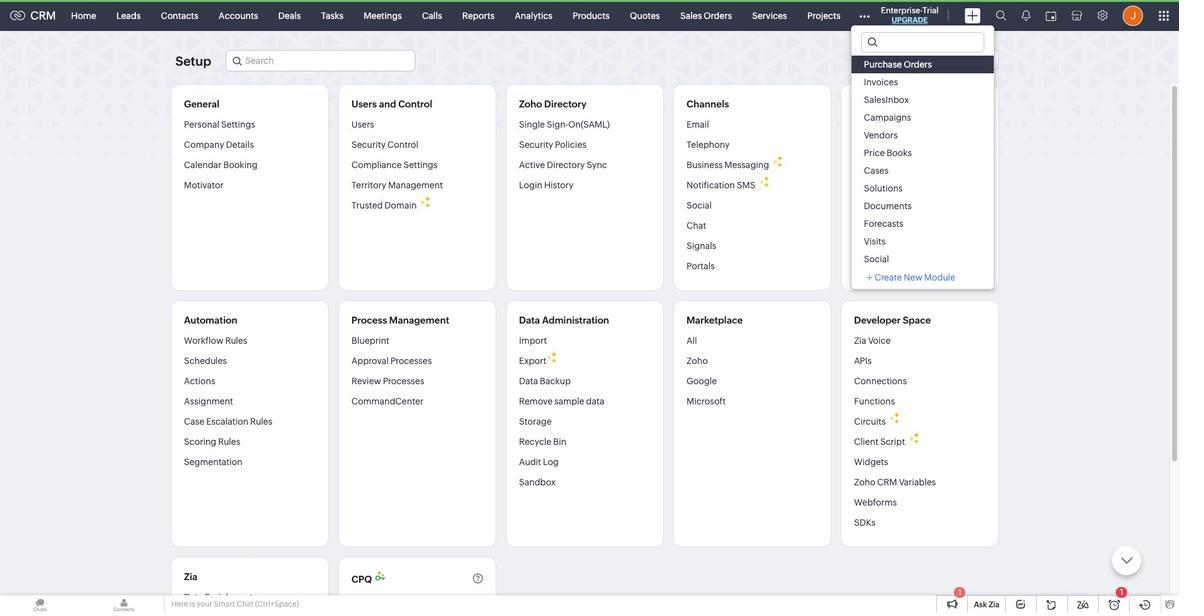 Task type: locate. For each thing, give the bounding box(es) containing it.
0 horizontal spatial security
[[352, 140, 386, 150]]

home up the visits link
[[900, 221, 925, 231]]

management up domain
[[388, 180, 443, 190]]

purchase orders
[[864, 59, 932, 69]]

1
[[1120, 587, 1123, 597], [959, 589, 961, 596]]

0 horizontal spatial crm
[[30, 9, 56, 22]]

zoho directory
[[519, 99, 587, 109]]

0 horizontal spatial home
[[71, 10, 96, 21]]

data for data enrichment
[[184, 592, 203, 602]]

customize setup
[[914, 55, 985, 65]]

canvas
[[854, 200, 884, 211]]

rules for scoring rules
[[218, 437, 240, 447]]

business messaging link
[[687, 155, 769, 175]]

orders up the invoices link
[[904, 59, 932, 69]]

visits link
[[851, 232, 994, 250]]

control inside 'link'
[[387, 140, 418, 150]]

telephony
[[687, 140, 730, 150]]

directory down policies
[[547, 160, 585, 170]]

1 vertical spatial settings
[[403, 160, 438, 170]]

create menu element
[[957, 0, 988, 31]]

channels
[[687, 99, 729, 109]]

2 horizontal spatial zoho
[[854, 477, 875, 487]]

0 horizontal spatial zoho
[[519, 99, 542, 109]]

0 vertical spatial zoho
[[519, 99, 542, 109]]

data inside 'link'
[[519, 376, 538, 386]]

0 vertical spatial orders
[[704, 10, 732, 21]]

1 vertical spatial orders
[[904, 59, 932, 69]]

0 vertical spatial users
[[352, 99, 377, 109]]

home inside home link
[[71, 10, 96, 21]]

processes for approval processes
[[390, 356, 432, 366]]

control up compliance settings link
[[387, 140, 418, 150]]

scoring
[[184, 437, 216, 447]]

and up vendors on the top right of page
[[891, 119, 907, 130]]

and inside 'link'
[[891, 119, 907, 130]]

2 vertical spatial data
[[184, 592, 203, 602]]

compliance
[[352, 160, 402, 170]]

zia
[[854, 336, 866, 346], [184, 572, 197, 582], [989, 601, 1000, 609]]

1 horizontal spatial social
[[864, 254, 889, 264]]

webforms link
[[854, 492, 897, 513]]

0 vertical spatial social
[[687, 200, 712, 211]]

users up 'security control' 'link' at the top
[[352, 119, 374, 130]]

social link
[[687, 195, 712, 216], [851, 250, 994, 268]]

zia voice
[[854, 336, 891, 346]]

security for security policies
[[519, 140, 553, 150]]

0 vertical spatial settings
[[221, 119, 255, 130]]

solutions link
[[851, 179, 994, 197]]

business
[[687, 160, 723, 170]]

security
[[352, 140, 386, 150], [519, 140, 553, 150]]

2 users from the top
[[352, 119, 374, 130]]

data for data administration
[[519, 315, 540, 326]]

2 horizontal spatial zia
[[989, 601, 1000, 609]]

data for data backup
[[519, 376, 538, 386]]

1 vertical spatial directory
[[547, 160, 585, 170]]

0 vertical spatial social link
[[687, 195, 712, 216]]

1 horizontal spatial customize
[[914, 55, 959, 65]]

processes down approval processes link
[[383, 376, 424, 386]]

export link
[[519, 351, 546, 371]]

and for modules
[[891, 119, 907, 130]]

processes for review processes
[[383, 376, 424, 386]]

0 horizontal spatial zia
[[184, 572, 197, 582]]

1 vertical spatial chat
[[237, 600, 254, 609]]

1 vertical spatial management
[[389, 315, 449, 326]]

audit
[[519, 457, 541, 467]]

security for security control
[[352, 140, 386, 150]]

security inside 'link'
[[352, 140, 386, 150]]

templates
[[854, 180, 897, 190]]

google link
[[687, 371, 717, 391]]

1 vertical spatial users
[[352, 119, 374, 130]]

chat up signals
[[687, 221, 706, 231]]

security control link
[[352, 135, 418, 155]]

1 horizontal spatial settings
[[403, 160, 438, 170]]

zia for zia voice
[[854, 336, 866, 346]]

1 horizontal spatial zoho
[[687, 356, 708, 366]]

calendar image
[[1045, 10, 1056, 21]]

home
[[71, 10, 96, 21], [900, 221, 925, 231]]

details
[[226, 140, 254, 150]]

templates link
[[854, 175, 897, 195]]

crm left home link in the left of the page
[[30, 9, 56, 22]]

email
[[687, 119, 709, 130]]

analytics link
[[505, 0, 563, 31]]

processes up review processes
[[390, 356, 432, 366]]

contacts
[[161, 10, 198, 21]]

orders right the 'sales' at the top of page
[[704, 10, 732, 21]]

home inside customize home page link
[[900, 221, 925, 231]]

security down users 'link'
[[352, 140, 386, 150]]

1 security from the left
[[352, 140, 386, 150]]

social up chat link
[[687, 200, 712, 211]]

list box containing purchase orders
[[851, 55, 994, 268]]

telephony link
[[687, 135, 730, 155]]

0 horizontal spatial chat
[[237, 600, 254, 609]]

review processes
[[352, 376, 424, 386]]

zoho down widgets link
[[854, 477, 875, 487]]

zia left voice
[[854, 336, 866, 346]]

security up active
[[519, 140, 553, 150]]

data enrichment
[[184, 592, 253, 602]]

0 horizontal spatial settings
[[221, 119, 255, 130]]

blueprint
[[352, 336, 389, 346]]

None field
[[226, 50, 415, 71]]

personal settings link
[[184, 119, 255, 135]]

setup down create menu element
[[960, 55, 985, 65]]

0 vertical spatial chat
[[687, 221, 706, 231]]

settings
[[221, 119, 255, 130], [403, 160, 438, 170]]

home link
[[61, 0, 106, 31]]

profile element
[[1115, 0, 1150, 31]]

rules down case escalation rules at left bottom
[[218, 437, 240, 447]]

management up approval processes link
[[389, 315, 449, 326]]

0 vertical spatial management
[[388, 180, 443, 190]]

1 vertical spatial zia
[[184, 572, 197, 582]]

price books
[[864, 148, 912, 158]]

zoho up the single
[[519, 99, 542, 109]]

page
[[927, 221, 948, 231]]

0 vertical spatial directory
[[544, 99, 587, 109]]

1 vertical spatial home
[[900, 221, 925, 231]]

1 vertical spatial processes
[[383, 376, 424, 386]]

connections link
[[854, 371, 907, 391]]

chat right smart
[[237, 600, 254, 609]]

upgrade
[[892, 16, 928, 25]]

1 users from the top
[[352, 99, 377, 109]]

customize inside button
[[914, 55, 959, 65]]

modules
[[854, 119, 889, 130]]

0 vertical spatial zia
[[854, 336, 866, 346]]

list box
[[851, 55, 994, 268]]

wizards
[[854, 140, 887, 150]]

workflow
[[184, 336, 223, 346]]

security policies
[[519, 140, 586, 150]]

directory
[[544, 99, 587, 109], [547, 160, 585, 170]]

apis
[[854, 356, 872, 366]]

1 horizontal spatial setup
[[960, 55, 985, 65]]

settings for compliance settings
[[403, 160, 438, 170]]

settings up 'details'
[[221, 119, 255, 130]]

create new module
[[875, 272, 955, 282]]

orders for purchase orders
[[904, 59, 932, 69]]

1 horizontal spatial zia
[[854, 336, 866, 346]]

territory
[[352, 180, 386, 190]]

all
[[687, 336, 697, 346]]

leads link
[[106, 0, 151, 31]]

management
[[388, 180, 443, 190], [389, 315, 449, 326]]

google
[[687, 376, 717, 386]]

ask
[[974, 601, 987, 609]]

1 horizontal spatial security
[[519, 140, 553, 150]]

segmentation
[[184, 457, 242, 467]]

services
[[752, 10, 787, 21]]

settings up territory management link
[[403, 160, 438, 170]]

0 vertical spatial home
[[71, 10, 96, 21]]

deals link
[[268, 0, 311, 31]]

messaging
[[724, 160, 769, 170]]

0 vertical spatial customize
[[914, 55, 959, 65]]

crm up webforms at right
[[877, 477, 897, 487]]

sign-
[[547, 119, 568, 130]]

rules right escalation
[[250, 417, 272, 427]]

1 horizontal spatial social link
[[851, 250, 994, 268]]

1 vertical spatial control
[[387, 140, 418, 150]]

search element
[[988, 0, 1014, 31]]

0 horizontal spatial social
[[687, 200, 712, 211]]

storage
[[519, 417, 552, 427]]

1 vertical spatial social
[[864, 254, 889, 264]]

zoho down all link
[[687, 356, 708, 366]]

1 vertical spatial and
[[891, 119, 907, 130]]

schedules
[[184, 356, 227, 366]]

products link
[[563, 0, 620, 31]]

rules right workflow
[[225, 336, 247, 346]]

sample
[[554, 396, 584, 407]]

1 vertical spatial customize
[[854, 221, 898, 231]]

1 vertical spatial crm
[[877, 477, 897, 487]]

0 horizontal spatial setup
[[175, 53, 211, 68]]

import link
[[519, 335, 547, 351]]

directory for active
[[547, 160, 585, 170]]

0 vertical spatial processes
[[390, 356, 432, 366]]

management for process management
[[389, 315, 449, 326]]

2 vertical spatial zia
[[989, 601, 1000, 609]]

social
[[687, 200, 712, 211], [864, 254, 889, 264]]

signals
[[687, 241, 716, 251]]

review
[[352, 376, 381, 386]]

circuits
[[854, 417, 886, 427]]

1 horizontal spatial and
[[891, 119, 907, 130]]

1 vertical spatial zoho
[[687, 356, 708, 366]]

1 horizontal spatial home
[[900, 221, 925, 231]]

0 vertical spatial and
[[379, 99, 396, 109]]

portals
[[687, 261, 715, 271]]

management for territory management
[[388, 180, 443, 190]]

Other Modules field
[[851, 5, 878, 26]]

and up 'security control' 'link' at the top
[[379, 99, 396, 109]]

documents link
[[851, 197, 994, 215]]

setup up general
[[175, 53, 211, 68]]

chats image
[[0, 596, 80, 613]]

deals
[[278, 10, 301, 21]]

company
[[184, 140, 224, 150]]

settings for personal settings
[[221, 119, 255, 130]]

home left leads link
[[71, 10, 96, 21]]

1 horizontal spatial chat
[[687, 221, 706, 231]]

1 vertical spatial data
[[519, 376, 538, 386]]

0 vertical spatial data
[[519, 315, 540, 326]]

product configurator
[[352, 595, 438, 605]]

0 horizontal spatial customize
[[854, 221, 898, 231]]

crm inside zoho crm variables link
[[877, 477, 897, 487]]

0 horizontal spatial and
[[379, 99, 396, 109]]

zia right ask
[[989, 601, 1000, 609]]

2 vertical spatial rules
[[218, 437, 240, 447]]

pipelines link
[[854, 155, 891, 175]]

control up 'security control' 'link' at the top
[[398, 99, 432, 109]]

1 horizontal spatial crm
[[877, 477, 897, 487]]

social link down notification
[[687, 195, 712, 216]]

2 security from the left
[[519, 140, 553, 150]]

orders inside 'link'
[[904, 59, 932, 69]]

2 vertical spatial zoho
[[854, 477, 875, 487]]

zia up is
[[184, 572, 197, 582]]

0 vertical spatial rules
[[225, 336, 247, 346]]

modules and fields
[[854, 119, 933, 130]]

users up users 'link'
[[352, 99, 377, 109]]

social down translations
[[864, 254, 889, 264]]

control
[[398, 99, 432, 109], [387, 140, 418, 150]]

pipelines
[[854, 160, 891, 170]]

0 horizontal spatial orders
[[704, 10, 732, 21]]

1 horizontal spatial orders
[[904, 59, 932, 69]]

new
[[904, 272, 922, 282]]

directory up single sign-on(saml) on the top
[[544, 99, 587, 109]]

social link up the create new module
[[851, 250, 994, 268]]



Task type: describe. For each thing, give the bounding box(es) containing it.
translations link
[[854, 236, 904, 256]]

case escalation rules
[[184, 417, 272, 427]]

and for users
[[379, 99, 396, 109]]

customize for customize setup
[[914, 55, 959, 65]]

customization
[[854, 99, 920, 109]]

webforms
[[854, 498, 897, 508]]

0 horizontal spatial 1
[[959, 589, 961, 596]]

case escalation rules link
[[184, 412, 272, 432]]

recycle
[[519, 437, 551, 447]]

data
[[586, 396, 604, 407]]

zoho for zoho directory
[[519, 99, 542, 109]]

vendors link
[[851, 126, 994, 144]]

audit log
[[519, 457, 559, 467]]

login history
[[519, 180, 574, 190]]

notification
[[687, 180, 735, 190]]

users for users
[[352, 119, 374, 130]]

client script
[[854, 437, 905, 447]]

documents
[[864, 201, 912, 211]]

zoho for zoho
[[687, 356, 708, 366]]

canvas link
[[854, 195, 884, 216]]

purchase
[[864, 59, 902, 69]]

commandcenter link
[[352, 391, 424, 412]]

users link
[[352, 119, 374, 135]]

invoices
[[864, 77, 898, 87]]

users for users and control
[[352, 99, 377, 109]]

single sign-on(saml)
[[519, 119, 610, 130]]

Search text field
[[226, 51, 415, 71]]

functions
[[854, 396, 895, 407]]

sandbox link
[[519, 472, 556, 492]]

assignment link
[[184, 391, 233, 412]]

orders for sales orders
[[704, 10, 732, 21]]

zoho crm variables link
[[854, 472, 936, 492]]

customize setup link
[[901, 50, 1004, 70]]

sdks
[[854, 518, 876, 528]]

log
[[543, 457, 559, 467]]

1 vertical spatial social link
[[851, 250, 994, 268]]

script
[[880, 437, 905, 447]]

setup inside button
[[960, 55, 985, 65]]

tasks
[[321, 10, 343, 21]]

on(saml)
[[568, 119, 610, 130]]

contacts image
[[84, 596, 164, 613]]

import
[[519, 336, 547, 346]]

customize for customize home page
[[854, 221, 898, 231]]

sms
[[737, 180, 755, 190]]

create new module link
[[866, 272, 955, 282]]

contacts link
[[151, 0, 209, 31]]

(ctrl+space)
[[255, 600, 299, 609]]

data backup link
[[519, 371, 571, 391]]

reports
[[462, 10, 495, 21]]

workflow rules
[[184, 336, 247, 346]]

profile image
[[1123, 5, 1143, 26]]

booking
[[223, 160, 257, 170]]

login
[[519, 180, 542, 190]]

fields
[[909, 119, 933, 130]]

company details link
[[184, 135, 254, 155]]

customize home page
[[854, 221, 948, 231]]

customize setup button
[[901, 50, 999, 70]]

tasks link
[[311, 0, 354, 31]]

create menu image
[[964, 8, 980, 23]]

remove sample data link
[[519, 391, 604, 412]]

sync
[[587, 160, 607, 170]]

directory for zoho
[[544, 99, 587, 109]]

0 vertical spatial control
[[398, 99, 432, 109]]

schedules link
[[184, 351, 227, 371]]

signals image
[[1021, 10, 1030, 21]]

widgets
[[854, 457, 888, 467]]

solutions
[[864, 183, 903, 193]]

is
[[190, 600, 195, 609]]

motivator
[[184, 180, 224, 190]]

client
[[854, 437, 879, 447]]

projects link
[[797, 0, 851, 31]]

client script link
[[854, 432, 905, 452]]

zoho for zoho crm variables
[[854, 477, 875, 487]]

developer space
[[854, 315, 931, 326]]

approval
[[352, 356, 389, 366]]

rules for workflow rules
[[225, 336, 247, 346]]

projects
[[807, 10, 841, 21]]

connections
[[854, 376, 907, 386]]

accounts
[[219, 10, 258, 21]]

administration
[[542, 315, 609, 326]]

voice
[[868, 336, 891, 346]]

process management
[[352, 315, 449, 326]]

search image
[[995, 10, 1006, 21]]

signals element
[[1014, 0, 1038, 31]]

zoho link
[[687, 351, 708, 371]]

forecasts link
[[851, 215, 994, 232]]

zia for zia
[[184, 572, 197, 582]]

purchase orders option
[[851, 55, 994, 73]]

sales orders
[[680, 10, 732, 21]]

business messaging
[[687, 160, 769, 170]]

trusted domain link
[[352, 195, 417, 216]]

1 vertical spatial rules
[[250, 417, 272, 427]]

enterprise-trial upgrade
[[881, 6, 939, 25]]

functions link
[[854, 391, 895, 412]]

single
[[519, 119, 545, 130]]

personal settings
[[184, 119, 255, 130]]

crm link
[[10, 9, 56, 22]]

0 vertical spatial crm
[[30, 9, 56, 22]]

your
[[197, 600, 212, 609]]

sales orders link
[[670, 0, 742, 31]]

wizards link
[[854, 135, 887, 155]]

0 horizontal spatial social link
[[687, 195, 712, 216]]

developer
[[854, 315, 901, 326]]

assignment
[[184, 396, 233, 407]]

price books link
[[851, 144, 994, 162]]

marketplace
[[687, 315, 743, 326]]

history
[[544, 180, 574, 190]]

product configurator link
[[352, 594, 438, 610]]

export
[[519, 356, 546, 366]]

1 horizontal spatial 1
[[1120, 587, 1123, 597]]

workflow rules link
[[184, 335, 247, 351]]

backup
[[540, 376, 571, 386]]

Search Modules text field
[[861, 33, 983, 52]]



Task type: vqa. For each thing, say whether or not it's contained in the screenshot.
MMM D, YYYY text field
no



